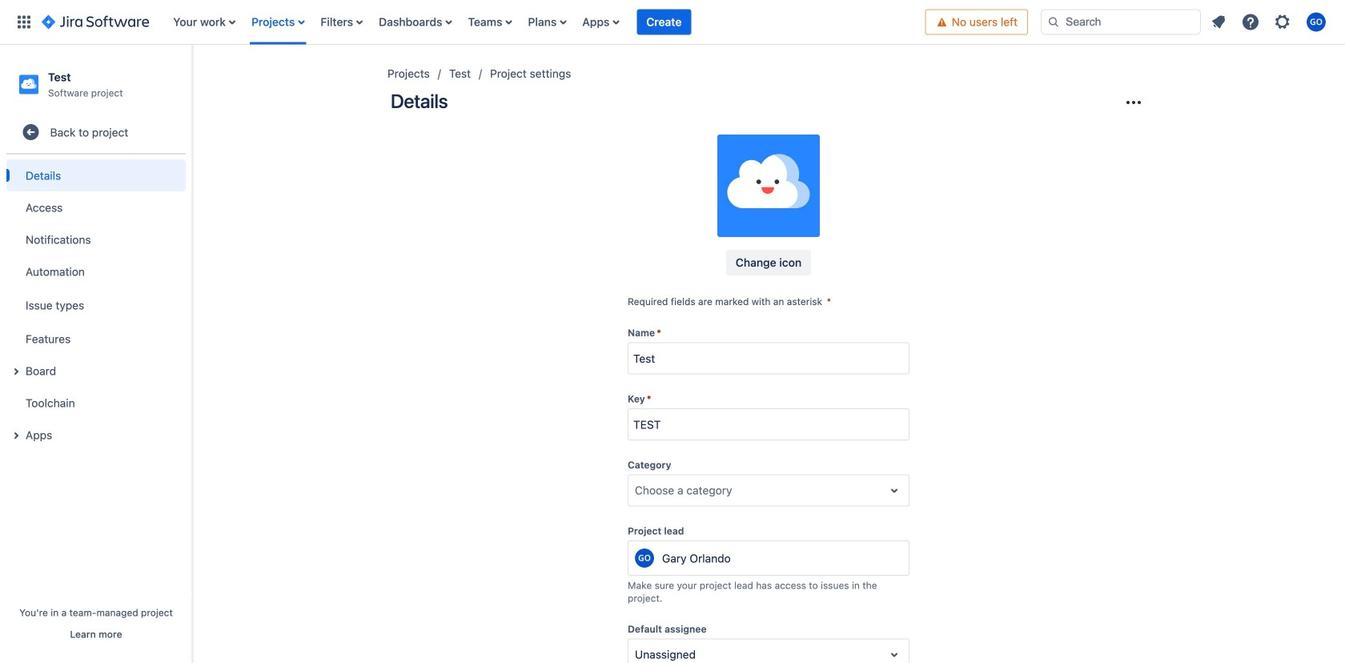 Task type: vqa. For each thing, say whether or not it's contained in the screenshot.
the Search "Field"
yes



Task type: locate. For each thing, give the bounding box(es) containing it.
expand image
[[6, 362, 26, 382], [6, 426, 26, 446]]

None search field
[[1041, 9, 1202, 35]]

jira software image
[[42, 12, 149, 32], [42, 12, 149, 32]]

None text field
[[635, 483, 638, 499], [635, 647, 638, 663], [635, 483, 638, 499], [635, 647, 638, 663]]

1 vertical spatial open image
[[885, 645, 904, 663]]

list
[[165, 0, 926, 44], [1205, 8, 1336, 36]]

banner
[[0, 0, 1346, 45]]

list item
[[637, 0, 692, 44]]

0 vertical spatial expand image
[[6, 362, 26, 382]]

settings image
[[1274, 12, 1293, 32]]

project avatar image
[[718, 135, 820, 237]]

1 vertical spatial expand image
[[6, 426, 26, 446]]

help image
[[1242, 12, 1261, 32]]

your profile and settings image
[[1307, 12, 1327, 32]]

None field
[[629, 344, 909, 373], [629, 410, 909, 439], [629, 344, 909, 373], [629, 410, 909, 439]]

open image
[[885, 481, 904, 500], [885, 645, 904, 663]]

group
[[6, 155, 186, 456]]

0 vertical spatial open image
[[885, 481, 904, 500]]



Task type: describe. For each thing, give the bounding box(es) containing it.
group inside 'sidebar' element
[[6, 155, 186, 456]]

2 expand image from the top
[[6, 426, 26, 446]]

1 open image from the top
[[885, 481, 904, 500]]

more image
[[1125, 93, 1144, 112]]

1 expand image from the top
[[6, 362, 26, 382]]

search image
[[1048, 16, 1061, 28]]

Search field
[[1041, 9, 1202, 35]]

appswitcher icon image
[[14, 12, 34, 32]]

sidebar navigation image
[[175, 64, 210, 96]]

1 horizontal spatial list
[[1205, 8, 1336, 36]]

2 open image from the top
[[885, 645, 904, 663]]

sidebar element
[[0, 45, 192, 663]]

0 horizontal spatial list
[[165, 0, 926, 44]]

primary element
[[10, 0, 926, 44]]

notifications image
[[1210, 12, 1229, 32]]



